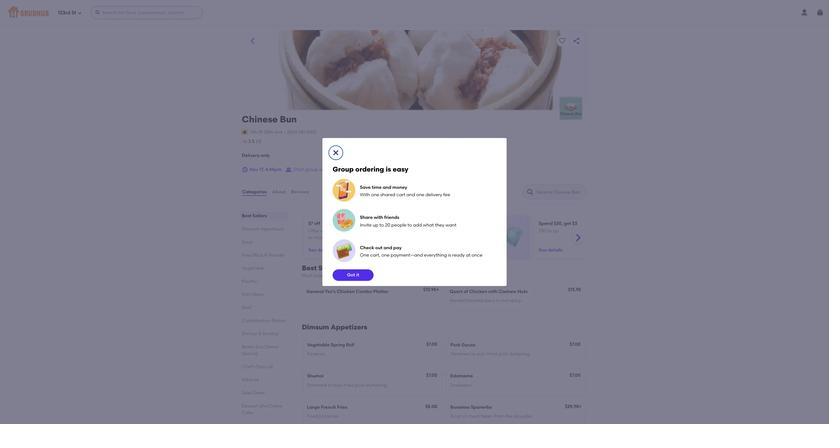 Task type: locate. For each thing, give the bounding box(es) containing it.
dimsum appetizers
[[242, 227, 284, 232], [302, 324, 368, 332]]

promo image for offer valid on first orders of $15 or more.
[[385, 226, 409, 249]]

1 vertical spatial is
[[448, 253, 452, 258]]

1 vertical spatial svg image
[[242, 167, 248, 173]]

1 vertical spatial steamed or pan-fried pork dumpling.
[[307, 383, 388, 388]]

shrimp & scallop
[[242, 332, 279, 337]]

0 vertical spatial fried
[[242, 253, 253, 258]]

appetizers up soup tab
[[261, 227, 284, 232]]

dimsum
[[242, 227, 260, 232], [302, 324, 329, 332]]

1 valid from the left
[[321, 229, 331, 234]]

0 vertical spatial pork
[[499, 352, 508, 357]]

promo image left $30
[[501, 226, 524, 249]]

appetizers inside tab
[[261, 227, 284, 232]]

on inside $12 off offer valid on qualifying orders of $50 or more.
[[447, 229, 453, 234]]

boneless
[[451, 405, 470, 411]]

steamed for pork gyoza
[[451, 352, 471, 357]]

1 vertical spatial fried
[[344, 383, 354, 388]]

0 vertical spatial +
[[437, 288, 439, 293]]

platter up scallop
[[272, 318, 286, 324]]

0 horizontal spatial with
[[374, 215, 383, 221]]

fried down "large"
[[307, 414, 318, 420]]

0 horizontal spatial dimsum appetizers
[[242, 227, 284, 232]]

0 horizontal spatial see details
[[309, 248, 333, 253]]

2 horizontal spatial see details button
[[539, 245, 563, 257]]

1 vertical spatial pork
[[355, 383, 365, 388]]

0 horizontal spatial sellers
[[253, 213, 267, 219]]

nuts
[[518, 289, 528, 295]]

they
[[435, 223, 445, 228]]

0 vertical spatial svg image
[[95, 10, 100, 15]]

on down want
[[447, 229, 453, 234]]

sellers inside tab
[[253, 213, 267, 219]]

special inside tab
[[257, 365, 273, 370]]

or inside $7 off offer valid on first orders of $15 or more.
[[309, 235, 313, 241]]

orders inside $7 off offer valid on first orders of $15 or more.
[[348, 229, 362, 234]]

4 pieces.
[[307, 352, 326, 357]]

chinese bun logo image
[[560, 97, 583, 120]]

valid left first in the bottom of the page
[[321, 229, 331, 234]]

1 horizontal spatial dimsum appetizers
[[302, 324, 368, 332]]

2 promo image from the left
[[501, 226, 524, 249]]

0 vertical spatial &
[[264, 253, 268, 258]]

valid down they
[[436, 229, 446, 234]]

shrimp & scallop tab
[[242, 331, 287, 338]]

1 off from the left
[[314, 221, 320, 227]]

1 horizontal spatial chicken
[[469, 289, 488, 295]]

1 chicken from the left
[[337, 289, 355, 295]]

1 horizontal spatial promo image
[[501, 226, 524, 249]]

svg image
[[817, 9, 825, 16], [78, 11, 81, 15], [332, 149, 340, 157]]

details for offer valid on qualifying orders of $50 or more.
[[433, 248, 448, 253]]

1 vertical spatial dimsum
[[302, 324, 329, 332]]

pork
[[451, 343, 461, 348]]

special down bento
[[242, 351, 258, 357]]

0 horizontal spatial see
[[309, 248, 317, 253]]

soup
[[242, 240, 253, 245]]

group ordering is easy
[[333, 166, 409, 174]]

+ for $13.95 +
[[437, 288, 439, 293]]

1 vertical spatial pan-
[[334, 383, 344, 388]]

up
[[373, 223, 379, 228]]

$25.98 +
[[565, 405, 582, 410]]

steamed or pan-fried pork dumpling. up fries
[[307, 383, 388, 388]]

platter
[[374, 289, 389, 295], [272, 318, 286, 324]]

best sellers tab
[[242, 213, 287, 220]]

ordered
[[314, 273, 331, 279]]

box
[[256, 345, 264, 350]]

chinese bun
[[242, 114, 297, 125]]

1 vertical spatial fried
[[307, 414, 318, 420]]

0 horizontal spatial dumpling.
[[366, 383, 388, 388]]

svg image right st
[[95, 10, 100, 15]]

0 horizontal spatial chicken
[[337, 289, 355, 295]]

steamed or pan-fried pork dumpling. down gyoza
[[451, 352, 531, 357]]

at
[[466, 253, 471, 258]]

of left $50
[[424, 235, 428, 241]]

see details for $30 to go
[[539, 248, 563, 253]]

$7
[[309, 221, 313, 227]]

1 vertical spatial +
[[579, 405, 582, 410]]

0 vertical spatial fried
[[488, 352, 498, 357]]

first
[[339, 229, 347, 234]]

see details button up "best sellers most ordered on grubhub"
[[309, 245, 333, 257]]

and inside check out and pay one cart, one payment—and everything is ready at once
[[384, 245, 393, 251]]

ready
[[453, 253, 465, 258]]

of down the invite
[[363, 229, 367, 234]]

friends
[[385, 215, 400, 221]]

1 see details button from the left
[[309, 245, 333, 257]]

see details for offer valid on first orders of $15 or more.
[[309, 248, 333, 253]]

see down $50
[[424, 248, 432, 253]]

steamed down shumai in the left of the page
[[307, 383, 327, 388]]

fried
[[242, 253, 253, 258], [307, 414, 318, 420]]

1 horizontal spatial best
[[302, 264, 317, 272]]

best inside "best sellers most ordered on grubhub"
[[302, 264, 317, 272]]

off inside $7 off offer valid on first orders of $15 or more.
[[314, 221, 320, 227]]

valid inside $7 off offer valid on first orders of $15 or more.
[[321, 229, 331, 234]]

platter inside tab
[[272, 318, 286, 324]]

one inside check out and pay one cart, one payment—and everything is ready at once
[[382, 253, 390, 258]]

to for $30
[[548, 229, 552, 234]]

0 vertical spatial sellers
[[253, 213, 267, 219]]

0 vertical spatial dumpling.
[[510, 352, 531, 357]]

0 vertical spatial appetizers
[[261, 227, 284, 232]]

dimsum appetizers up spring
[[302, 324, 368, 332]]

chicken right tso's
[[337, 289, 355, 295]]

is left ready
[[448, 253, 452, 258]]

$30,
[[554, 221, 563, 227]]

on for $12
[[447, 229, 453, 234]]

2 horizontal spatial one
[[417, 192, 425, 198]]

1 horizontal spatial valid
[[436, 229, 446, 234]]

orders right qualifying on the bottom right
[[476, 229, 490, 234]]

main navigation navigation
[[0, 0, 830, 25]]

2 horizontal spatial details
[[548, 248, 563, 253]]

1 horizontal spatial appetizers
[[331, 324, 368, 332]]

see details button down $50
[[424, 245, 448, 257]]

steamed
[[451, 352, 471, 357], [307, 383, 327, 388]]

valid inside $12 off offer valid on qualifying orders of $50 or more.
[[436, 229, 446, 234]]

to inside spend $30, get $3 $30 to go
[[548, 229, 552, 234]]

offer down what
[[424, 229, 435, 234]]

1 vertical spatial platter
[[272, 318, 286, 324]]

1 horizontal spatial with
[[489, 289, 498, 295]]

0 horizontal spatial valid
[[321, 229, 331, 234]]

fried inside "tab"
[[242, 253, 253, 258]]

or right $50
[[438, 235, 442, 241]]

more. inside $7 off offer valid on first orders of $15 or more.
[[314, 235, 327, 241]]

1 horizontal spatial steamed
[[451, 352, 471, 357]]

best up 'most'
[[302, 264, 317, 272]]

2 details from the left
[[433, 248, 448, 253]]

see for $30 to go
[[539, 248, 547, 253]]

1 more. from the left
[[314, 235, 327, 241]]

0 horizontal spatial more.
[[314, 235, 327, 241]]

0 horizontal spatial steamed
[[307, 383, 327, 388]]

$50
[[429, 235, 437, 241]]

1 horizontal spatial vegetable
[[307, 343, 330, 348]]

a cut of meat taken from the shoulder.
[[451, 414, 534, 420]]

spareribs
[[471, 405, 492, 411]]

check out and pay image
[[333, 240, 356, 263]]

& right "rice"
[[264, 253, 268, 258]]

1 orders from the left
[[348, 229, 362, 234]]

2 valid from the left
[[436, 229, 446, 234]]

0 horizontal spatial dimsum
[[242, 227, 260, 232]]

0 horizontal spatial is
[[386, 166, 391, 174]]

3 see details from the left
[[539, 248, 563, 253]]

bento box dinner special tab
[[242, 344, 287, 358]]

1 vertical spatial vegetable
[[307, 343, 330, 348]]

more. for qualifying
[[444, 235, 456, 241]]

off inside $12 off offer valid on qualifying orders of $50 or more.
[[432, 221, 438, 227]]

and left crepe
[[259, 404, 268, 409]]

& inside "tab"
[[264, 253, 268, 258]]

&
[[264, 253, 268, 258], [258, 332, 262, 337]]

more. left check out and pay image
[[314, 235, 327, 241]]

offer down $7
[[309, 229, 320, 234]]

0 vertical spatial best
[[242, 213, 252, 219]]

see details down $50
[[424, 248, 448, 253]]

best
[[242, 213, 252, 219], [302, 264, 317, 272]]

vegetable up poultry
[[242, 266, 264, 271]]

$7.00 for vegetable spring roll
[[427, 342, 438, 348]]

and up 'shared'
[[383, 185, 392, 190]]

svg image inside nov 17, 4:45pm button
[[242, 167, 248, 173]]

of right cut
[[463, 414, 467, 420]]

fried for fried potatoes.
[[307, 414, 318, 420]]

check
[[360, 245, 374, 251]]

2 see from the left
[[424, 248, 432, 253]]

0 horizontal spatial vegetable
[[242, 266, 264, 271]]

0 horizontal spatial svg image
[[95, 10, 100, 15]]

easy
[[393, 166, 409, 174]]

1 vertical spatial appetizers
[[331, 324, 368, 332]]

1 see details from the left
[[309, 248, 333, 253]]

0 vertical spatial platter
[[374, 289, 389, 295]]

shrimp
[[242, 332, 257, 337]]

see details for offer valid on qualifying orders of $50 or more.
[[424, 248, 448, 253]]

vegetable for vegetable spring roll
[[307, 343, 330, 348]]

2 chicken from the left
[[469, 289, 488, 295]]

sellers up dimsum appetizers tab
[[253, 213, 267, 219]]

1 horizontal spatial dumpling.
[[510, 352, 531, 357]]

vegetable inside tab
[[242, 266, 264, 271]]

1 horizontal spatial steamed or pan-fried pork dumpling.
[[451, 352, 531, 357]]

pan- for shumai
[[334, 383, 344, 388]]

1 horizontal spatial orders
[[476, 229, 490, 234]]

appetizers
[[261, 227, 284, 232], [331, 324, 368, 332]]

$7.00 for pork gyoza
[[570, 342, 581, 348]]

0 horizontal spatial offer
[[309, 229, 320, 234]]

0 horizontal spatial steamed or pan-fried pork dumpling.
[[307, 383, 388, 388]]

1 horizontal spatial off
[[432, 221, 438, 227]]

general
[[307, 289, 324, 295]]

of inside $7 off offer valid on first orders of $15 or more.
[[363, 229, 367, 234]]

promo image
[[385, 226, 409, 249], [501, 226, 524, 249]]

on
[[332, 229, 338, 234], [447, 229, 453, 234], [332, 273, 338, 279]]

order
[[319, 167, 331, 172]]

off right $12
[[432, 221, 438, 227]]

invite
[[360, 223, 372, 228]]

fried rice & noodle tab
[[242, 252, 287, 259]]

more. inside $12 off offer valid on qualifying orders of $50 or more.
[[444, 235, 456, 241]]

details down go
[[548, 248, 563, 253]]

1 vertical spatial sellers
[[319, 264, 341, 272]]

0 horizontal spatial best
[[242, 213, 252, 219]]

or inside $12 off offer valid on qualifying orders of $50 or more.
[[438, 235, 442, 241]]

2 horizontal spatial see
[[539, 248, 547, 253]]

+ for $25.98 +
[[579, 405, 582, 410]]

see details down go
[[539, 248, 563, 253]]

0 horizontal spatial promo image
[[385, 226, 409, 249]]

and right out
[[384, 245, 393, 251]]

fried left "rice"
[[242, 253, 253, 258]]

one down time
[[371, 192, 380, 198]]

to left 'add'
[[408, 223, 412, 228]]

appetizers up roll
[[331, 324, 368, 332]]

or up 'french'
[[328, 383, 333, 388]]

0 vertical spatial vegetable
[[242, 266, 264, 271]]

steamed down pork gyoza
[[451, 352, 471, 357]]

1 horizontal spatial sellers
[[319, 264, 341, 272]]

$13.95 +
[[424, 288, 439, 293]]

with up "up"
[[374, 215, 383, 221]]

1 details from the left
[[318, 248, 333, 253]]

1 horizontal spatial see details
[[424, 248, 448, 253]]

with up "spicy"
[[489, 289, 498, 295]]

0 vertical spatial dimsum appetizers
[[242, 227, 284, 232]]

on for $7
[[332, 229, 338, 234]]

poultry tab
[[242, 278, 287, 285]]

special up the hibachi tab
[[257, 365, 273, 370]]

1 horizontal spatial pan-
[[477, 352, 488, 357]]

1 horizontal spatial &
[[264, 253, 268, 258]]

svg image
[[95, 10, 100, 15], [242, 167, 248, 173]]

boneless spareribs
[[451, 405, 492, 411]]

2 offer from the left
[[424, 229, 435, 234]]

only
[[261, 153, 270, 159]]

1 horizontal spatial is
[[448, 253, 452, 258]]

and for save
[[383, 185, 392, 190]]

to for up
[[380, 223, 384, 228]]

pork gyoza
[[451, 343, 476, 348]]

valid
[[321, 229, 331, 234], [436, 229, 446, 234]]

0 vertical spatial steamed or pan-fried pork dumpling.
[[451, 352, 531, 357]]

1 offer from the left
[[309, 229, 320, 234]]

3 see from the left
[[539, 248, 547, 253]]

1 horizontal spatial +
[[579, 405, 582, 410]]

1 horizontal spatial details
[[433, 248, 448, 253]]

0 horizontal spatial platter
[[272, 318, 286, 324]]

off right $7
[[314, 221, 320, 227]]

on inside $7 off offer valid on first orders of $15 or more.
[[332, 229, 338, 234]]

0 vertical spatial pan-
[[477, 352, 488, 357]]

chef's special tab
[[242, 364, 287, 371]]

1 horizontal spatial svg image
[[242, 167, 248, 173]]

poultry
[[242, 279, 257, 285]]

on inside "best sellers most ordered on grubhub"
[[332, 273, 338, 279]]

categories button
[[242, 181, 267, 204]]

see down $30
[[539, 248, 547, 253]]

one down out
[[382, 253, 390, 258]]

2 horizontal spatial see details
[[539, 248, 563, 253]]

2 see details from the left
[[424, 248, 448, 253]]

or left not
[[496, 298, 501, 304]]

best for best sellers
[[242, 213, 252, 219]]

and for served
[[474, 298, 483, 304]]

chicken up the 'served hot and spicy or not spicy.' on the bottom right
[[469, 289, 488, 295]]

pieces.
[[311, 352, 326, 357]]

share
[[360, 215, 373, 221]]

offer for $7
[[309, 229, 320, 234]]

svg image left nov
[[242, 167, 248, 173]]

or down $7
[[309, 235, 313, 241]]

best up dimsum appetizers tab
[[242, 213, 252, 219]]

and right hot
[[474, 298, 483, 304]]

1 vertical spatial steamed
[[307, 383, 327, 388]]

search icon image
[[527, 189, 535, 196]]

0 horizontal spatial pan-
[[334, 383, 344, 388]]

1 horizontal spatial more.
[[444, 235, 456, 241]]

981-
[[298, 130, 307, 135]]

beef
[[242, 305, 252, 311]]

dimsum appetizers up soup tab
[[242, 227, 284, 232]]

shoulder.
[[514, 414, 534, 420]]

sellers up ordered
[[319, 264, 341, 272]]

123rd
[[58, 10, 70, 16]]

bento box dinner special
[[242, 345, 279, 357]]

more. for first
[[314, 235, 327, 241]]

on right ordered
[[332, 273, 338, 279]]

0 horizontal spatial fried
[[344, 383, 354, 388]]

fried potatoes.
[[307, 414, 340, 420]]

vegetable up pieces.
[[307, 343, 330, 348]]

people icon image
[[286, 167, 292, 173]]

special
[[242, 351, 258, 357], [257, 365, 273, 370]]

0 horizontal spatial fried
[[242, 253, 253, 258]]

promo image down friends
[[385, 226, 409, 249]]

1 horizontal spatial platter
[[374, 289, 389, 295]]

1 horizontal spatial fried
[[488, 352, 498, 357]]

dessert and crepe cake tab
[[242, 403, 287, 417]]

0 vertical spatial dimsum
[[242, 227, 260, 232]]

dimsum up soup
[[242, 227, 260, 232]]

platter right 'combo'
[[374, 289, 389, 295]]

0 horizontal spatial details
[[318, 248, 333, 253]]

1 see from the left
[[309, 248, 317, 253]]

one left delivery
[[417, 192, 425, 198]]

2 orders from the left
[[476, 229, 490, 234]]

is left easy
[[386, 166, 391, 174]]

dimsum up vegetable spring roll
[[302, 324, 329, 332]]

0 horizontal spatial +
[[437, 288, 439, 293]]

orders for first
[[348, 229, 362, 234]]

1 horizontal spatial see
[[424, 248, 432, 253]]

on left first in the bottom of the page
[[332, 229, 338, 234]]

0 horizontal spatial appetizers
[[261, 227, 284, 232]]

details down $50
[[433, 248, 448, 253]]

see for offer valid on qualifying orders of $50 or more.
[[424, 248, 432, 253]]

orders inside $12 off offer valid on qualifying orders of $50 or more.
[[476, 229, 490, 234]]

1 horizontal spatial pork
[[499, 352, 508, 357]]

start group order button
[[286, 164, 331, 176]]

to left the 20
[[380, 223, 384, 228]]

see details button down go
[[539, 245, 563, 257]]

save
[[360, 185, 371, 190]]

3 details from the left
[[548, 248, 563, 253]]

one
[[371, 192, 380, 198], [417, 192, 425, 198], [382, 253, 390, 258]]

1 vertical spatial dumpling.
[[366, 383, 388, 388]]

details for $30 to go
[[548, 248, 563, 253]]

1 horizontal spatial fried
[[307, 414, 318, 420]]

& right shrimp
[[258, 332, 262, 337]]

$7.00 for edamame
[[570, 373, 581, 379]]

1 horizontal spatial offer
[[424, 229, 435, 234]]

see up 'most'
[[309, 248, 317, 253]]

see details up "best sellers most ordered on grubhub"
[[309, 248, 333, 253]]

svg image inside main navigation navigation
[[95, 10, 100, 15]]

• (516) 981-0951
[[284, 130, 317, 135]]

dimsum inside tab
[[242, 227, 260, 232]]

offer for $12
[[424, 229, 435, 234]]

grubhub
[[339, 273, 358, 279]]

nov
[[250, 167, 258, 172]]

to left go
[[548, 229, 552, 234]]

dessert
[[242, 404, 258, 409]]

$15
[[368, 229, 375, 234]]

offer inside $7 off offer valid on first orders of $15 or more.
[[309, 229, 320, 234]]

delivery
[[426, 192, 443, 198]]

2 see details button from the left
[[424, 245, 448, 257]]

3 see details button from the left
[[539, 245, 563, 257]]

see details
[[309, 248, 333, 253], [424, 248, 448, 253], [539, 248, 563, 253]]

offer inside $12 off offer valid on qualifying orders of $50 or more.
[[424, 229, 435, 234]]

$8.00
[[426, 405, 438, 410]]

orders
[[348, 229, 362, 234], [476, 229, 490, 234]]

sellers inside "best sellers most ordered on grubhub"
[[319, 264, 341, 272]]

1 horizontal spatial one
[[382, 253, 390, 258]]

2 off from the left
[[432, 221, 438, 227]]

sellers
[[253, 213, 267, 219], [319, 264, 341, 272]]

more. down want
[[444, 235, 456, 241]]

0 horizontal spatial &
[[258, 332, 262, 337]]

0 vertical spatial with
[[374, 215, 383, 221]]

details left check out and pay image
[[318, 248, 333, 253]]

0 horizontal spatial pork
[[355, 383, 365, 388]]

+
[[437, 288, 439, 293], [579, 405, 582, 410]]

best inside tab
[[242, 213, 252, 219]]

nov 17, 4:45pm
[[250, 167, 282, 172]]

$25.98
[[565, 405, 579, 410]]

french
[[321, 405, 336, 411]]

(516)
[[287, 130, 297, 135]]

and for check
[[384, 245, 393, 251]]

2 more. from the left
[[444, 235, 456, 241]]

ordering
[[356, 166, 384, 174]]

2 horizontal spatial to
[[548, 229, 552, 234]]

1 promo image from the left
[[385, 226, 409, 249]]

orders right first in the bottom of the page
[[348, 229, 362, 234]]

details for offer valid on first orders of $15 or more.
[[318, 248, 333, 253]]

and
[[383, 185, 392, 190], [407, 192, 415, 198], [384, 245, 393, 251], [474, 298, 483, 304], [259, 404, 268, 409]]

tab
[[242, 423, 287, 425]]



Task type: vqa. For each thing, say whether or not it's contained in the screenshot.
38th
yes



Task type: describe. For each thing, give the bounding box(es) containing it.
star icon image
[[242, 139, 248, 145]]

promo image for offer valid on qualifying orders of $50 or more.
[[501, 226, 524, 249]]

categories
[[242, 189, 267, 195]]

save time and money image
[[333, 179, 356, 202]]

spicy
[[484, 298, 495, 304]]

diet
[[242, 292, 251, 298]]

dumpling. for pork gyoza
[[510, 352, 531, 357]]

spend
[[539, 221, 553, 227]]

& inside tab
[[258, 332, 262, 337]]

about
[[272, 189, 286, 195]]

diet menu tab
[[242, 292, 287, 298]]

steamed or pan-fried pork dumpling. for shumai
[[307, 383, 388, 388]]

$7.00 for shumai
[[427, 373, 438, 379]]

(3)
[[256, 139, 262, 144]]

pork for pork gyoza
[[499, 352, 508, 357]]

see for offer valid on first orders of $15 or more.
[[309, 248, 317, 253]]

share with friends image
[[333, 209, 356, 233]]

save this restaurant image
[[559, 37, 567, 45]]

taken
[[481, 414, 494, 420]]

gyoza
[[462, 343, 476, 348]]

group
[[305, 167, 318, 172]]

scallop
[[263, 332, 279, 337]]

side
[[242, 391, 251, 396]]

cart
[[397, 192, 406, 198]]

orders for qualifying
[[476, 229, 490, 234]]

$3
[[573, 221, 578, 227]]

see details button for offer valid on first orders of $15 or more.
[[309, 245, 333, 257]]

caret left icon image
[[249, 37, 257, 45]]

of right quart
[[464, 289, 468, 295]]

share with friends invite up to 20 people to add what they want
[[360, 215, 457, 228]]

dimsum appetizers tab
[[242, 226, 287, 233]]

best for best sellers most ordered on grubhub
[[302, 264, 317, 272]]

go
[[553, 229, 559, 234]]

roll
[[346, 343, 355, 348]]

steamed for shumai
[[307, 383, 327, 388]]

sellers for best sellers
[[253, 213, 267, 219]]

menu
[[252, 292, 264, 298]]

fried for pork gyoza
[[488, 352, 498, 357]]

chicken for combo
[[337, 289, 355, 295]]

or down gyoza
[[472, 352, 476, 357]]

payment—and
[[391, 253, 423, 258]]

not
[[502, 298, 509, 304]]

bento
[[242, 345, 255, 350]]

chef's
[[242, 365, 256, 370]]

steamed or pan-fried pork dumpling. for pork gyoza
[[451, 352, 531, 357]]

most
[[302, 273, 313, 279]]

(516) 981-0951 button
[[287, 129, 317, 136]]

cart,
[[371, 253, 381, 258]]

hibachi
[[242, 378, 259, 383]]

share icon image
[[573, 37, 581, 45]]

combo
[[356, 289, 372, 295]]

combination platter
[[242, 318, 286, 324]]

check out and pay one cart, one payment—and everything is ready at once
[[360, 245, 483, 258]]

4
[[307, 352, 310, 357]]

sellers for best sellers most ordered on grubhub
[[319, 264, 341, 272]]

group
[[333, 166, 354, 174]]

spring
[[331, 343, 345, 348]]

see details button for offer valid on qualifying orders of $50 or more.
[[424, 245, 448, 257]]

soup tab
[[242, 239, 287, 246]]

what
[[423, 223, 434, 228]]

side order
[[242, 391, 265, 396]]

0 horizontal spatial svg image
[[78, 11, 81, 15]]

crepe
[[269, 404, 283, 409]]

cut
[[455, 414, 462, 420]]

cashew
[[499, 289, 517, 295]]

combination
[[242, 318, 271, 324]]

pork for shumai
[[355, 383, 365, 388]]

quart
[[450, 289, 463, 295]]

1 horizontal spatial to
[[408, 223, 412, 228]]

bun
[[280, 114, 297, 125]]

combination platter tab
[[242, 318, 287, 325]]

$30
[[539, 229, 547, 234]]

1 vertical spatial with
[[489, 289, 498, 295]]

a
[[451, 414, 454, 420]]

beef tab
[[242, 305, 287, 311]]

on for best
[[332, 273, 338, 279]]

dessert and crepe cake
[[242, 404, 283, 416]]

large french fries
[[307, 405, 348, 411]]

cake
[[242, 411, 254, 416]]

0 horizontal spatial one
[[371, 192, 380, 198]]

got
[[347, 273, 355, 278]]

chinese
[[242, 114, 278, 125]]

vegetable tab
[[242, 265, 287, 272]]

time
[[372, 185, 382, 190]]

reviews button
[[291, 181, 309, 204]]

4:45pm
[[265, 167, 282, 172]]

fried for fried rice & noodle
[[242, 253, 253, 258]]

order
[[252, 391, 265, 396]]

vegetable for vegetable
[[242, 266, 264, 271]]

hot
[[466, 298, 473, 304]]

136-19 38th ave button
[[250, 129, 283, 136]]

and right cart
[[407, 192, 415, 198]]

start group order
[[293, 167, 331, 172]]

off for $7 off
[[314, 221, 320, 227]]

fried rice & noodle
[[242, 253, 285, 258]]

nov 17, 4:45pm button
[[242, 164, 282, 176]]

valid for $12 off
[[436, 229, 446, 234]]

0 vertical spatial is
[[386, 166, 391, 174]]

$13.95
[[424, 288, 437, 293]]

best sellers most ordered on grubhub
[[302, 264, 358, 279]]

once
[[472, 253, 483, 258]]

off for $12 off
[[432, 221, 438, 227]]

see details button for $30 to go
[[539, 245, 563, 257]]

it
[[357, 273, 360, 278]]

20
[[385, 223, 391, 228]]

fried for shumai
[[344, 383, 354, 388]]

tso's
[[325, 289, 336, 295]]

out
[[376, 245, 383, 251]]

got it
[[347, 273, 360, 278]]

save this restaurant button
[[557, 35, 569, 47]]

start
[[293, 167, 304, 172]]

valid for $7 off
[[321, 229, 331, 234]]

$7 off offer valid on first orders of $15 or more.
[[309, 221, 375, 241]]

reviews
[[291, 189, 309, 195]]

special inside bento box dinner special
[[242, 351, 258, 357]]

of inside $12 off offer valid on qualifying orders of $50 or more.
[[424, 235, 428, 241]]

1 horizontal spatial svg image
[[332, 149, 340, 157]]

with inside share with friends invite up to 20 people to add what they want
[[374, 215, 383, 221]]

123rd st
[[58, 10, 76, 16]]

shared
[[381, 192, 396, 198]]

1 vertical spatial dimsum appetizers
[[302, 324, 368, 332]]

2 horizontal spatial svg image
[[817, 9, 825, 16]]

is inside check out and pay one cart, one payment—and everything is ready at once
[[448, 253, 452, 258]]

delivery
[[242, 153, 260, 159]]

subscription pass image
[[242, 130, 248, 135]]

from
[[495, 414, 505, 420]]

hibachi tab
[[242, 377, 287, 384]]

chef's special
[[242, 365, 273, 370]]

38th
[[264, 130, 274, 135]]

3.5
[[248, 139, 255, 144]]

money
[[393, 185, 408, 190]]

Search Chinese Bun search field
[[537, 189, 585, 196]]

vegetable spring roll
[[307, 343, 355, 348]]

chicken for with
[[469, 289, 488, 295]]

spend $30, get $3 $30 to go
[[539, 221, 578, 234]]

got it button
[[333, 270, 374, 281]]

meat
[[469, 414, 480, 420]]

pan- for pork gyoza
[[477, 352, 488, 357]]

everything
[[424, 253, 447, 258]]

side order tab
[[242, 390, 287, 397]]

dimsum appetizers inside tab
[[242, 227, 284, 232]]

and inside dessert and crepe cake
[[259, 404, 268, 409]]

quart of chicken with cashew nuts
[[450, 289, 528, 295]]

dumpling. for shumai
[[366, 383, 388, 388]]



